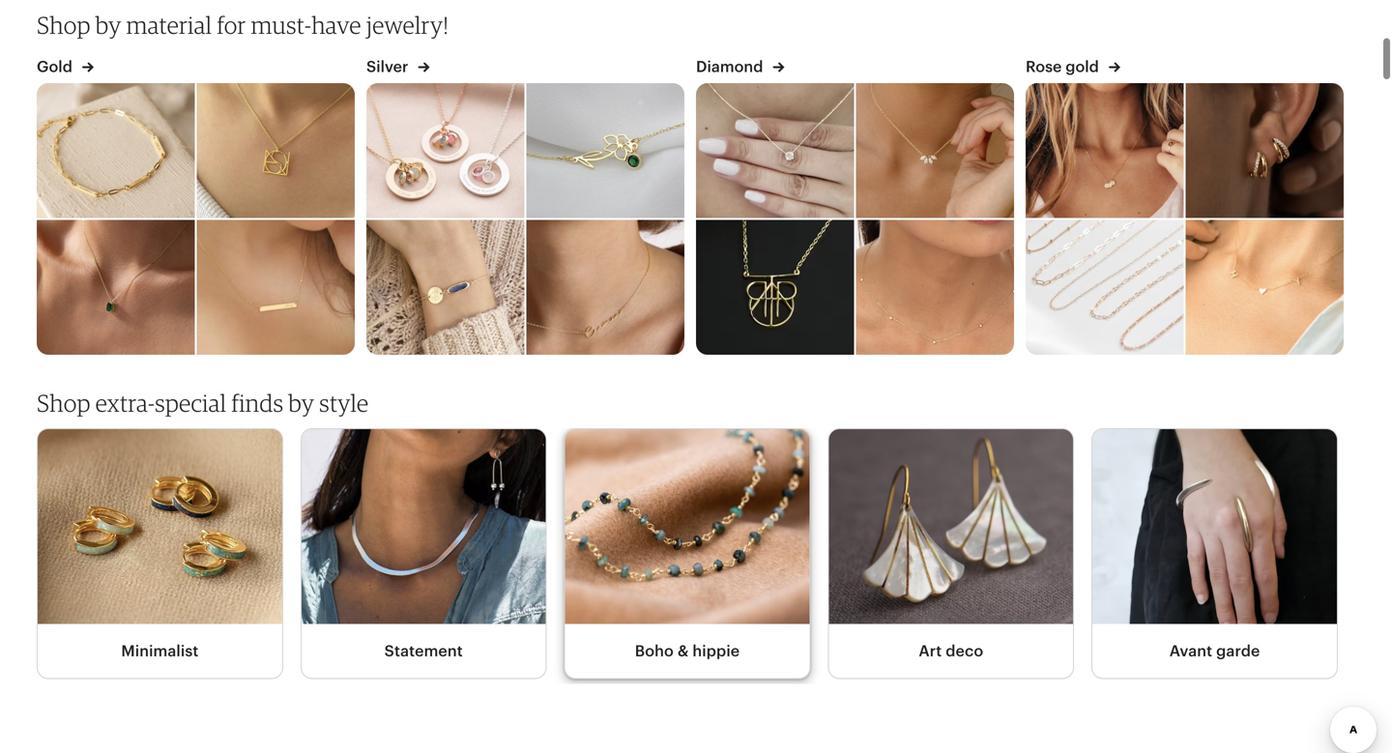 Task type: vqa. For each thing, say whether or not it's contained in the screenshot.
Home Favorites
no



Task type: describe. For each thing, give the bounding box(es) containing it.
avant
[[1170, 643, 1213, 660]]

tiny initial necklace • gold, rose gold, or silver - letter name dainty layering charm necklace - gift for mom for her personalized jewelry image
[[1025, 83, 1184, 218]]

deco
[[946, 643, 984, 660]]

must-
[[251, 10, 312, 39]]

marquise diamond necklace by caitlynminimalist • flower petal diamond necklace • flower necklace • bridesmaid gift • nr055 image
[[856, 83, 1015, 218]]

extra-
[[95, 389, 155, 417]]

for
[[217, 10, 246, 39]]

minimalist
[[121, 643, 199, 660]]

diamond necklace / 14k gold diamond necklace / diamond solitaire necklace / dainty diamond necklace /  christmas gift  / holiday sale image
[[856, 220, 1015, 355]]

personalized signature necklace, custom name necklace, signature name necklace, dainty name jewelry, gift for her, mother day gift image
[[527, 220, 686, 355]]

rose gold single chain necklace - rose gold necklaces, rose gold chain, rose gold paperclip, rose gold figaro, rose gold satellite |rfn00001 image
[[1025, 220, 1184, 355]]

rose
[[1026, 58, 1062, 75]]

14k solid gold rectangle emerald necklace, minimalist necklace, emerald necklace, may birthstone necklace, christmas gift jewelry image
[[36, 220, 195, 355]]

gold
[[37, 58, 76, 75]]

shop by material for must-have jewelry!
[[37, 10, 449, 39]]

boho & hippie
[[635, 643, 740, 660]]

shop extra-special finds by style
[[37, 389, 369, 417]]

art deco
[[919, 643, 984, 660]]

personalized name necklace - initial necklace - letter necklace - custom necklace - wife gifts - gifts for mom - minimalist- christmas  gift image
[[1186, 220, 1345, 355]]

personalized handmade women gold name necklace,  minimalist christmas gift for her,  personalized gift for women who has everything image
[[197, 83, 356, 218]]

finds
[[231, 389, 284, 417]]

&
[[678, 643, 689, 660]]



Task type: locate. For each thing, give the bounding box(es) containing it.
1 horizontal spatial by
[[289, 389, 314, 417]]

gold
[[1066, 58, 1099, 75]]

hippie
[[693, 643, 740, 660]]

1 shop from the top
[[37, 10, 91, 39]]

garde
[[1217, 643, 1260, 660]]

1 vertical spatial by
[[289, 389, 314, 417]]

personalized jewelry for her, gift for bridesmaids, unique gift for women, minimalist design name logo necklace - name necklace personalized image
[[695, 220, 854, 355]]

attached diamond on chain, 14kt gold diamond necklace, diamond solitaire necklace, bridesmaid necklace image
[[695, 83, 854, 218]]

jewelry!
[[366, 10, 449, 39]]

family eternal ring and birthstone personalised necklace • personalised jewellery • gift for her • birthday gift • bloom boutique image
[[366, 83, 525, 218]]

have
[[312, 10, 361, 39]]

shop left extra-
[[37, 389, 91, 417]]

shop up gold
[[37, 10, 91, 39]]

2 shop from the top
[[37, 389, 91, 417]]

1 vertical spatial shop
[[37, 389, 91, 417]]

rose gold link
[[1026, 56, 1120, 83]]

by left style
[[289, 389, 314, 417]]

custom birthstone bracelet, initial bracelet, unbiological sister bracelets birthstone jewelry birthday gift friendship bracelet for women image
[[366, 220, 525, 355]]

0 vertical spatial by
[[95, 10, 121, 39]]

gold link
[[37, 56, 94, 83]]

style
[[319, 389, 369, 417]]

0 vertical spatial shop
[[37, 10, 91, 39]]

boho
[[635, 643, 674, 660]]

material
[[126, 10, 212, 39]]

shop for shop extra-special finds by style
[[37, 389, 91, 417]]

special
[[155, 389, 226, 417]]

shop
[[37, 10, 91, 39], [37, 389, 91, 417]]

diamond link
[[696, 56, 784, 83]]

silver birth flower bracelet • birthstone bracelet • custom  bracelet • custom flower bracelet • personalized flower bracelet • birth flower image
[[527, 83, 686, 218]]

by
[[95, 10, 121, 39], [289, 389, 314, 417]]

by left material
[[95, 10, 121, 39]]

0 horizontal spatial by
[[95, 10, 121, 39]]

silver link
[[366, 56, 430, 83]]

double hoop huggie earrings by caitlyn minimalist • pave gold huggie hoops • diamond earrings • bridesmaid, wedding earrings • er119 image
[[1186, 83, 1345, 218]]

silver
[[366, 58, 412, 75]]

statement
[[385, 643, 463, 660]]

14k solid gold personalized minimalist bar name necklace •  handwriting name necklace • gift for her • birthday gift • christmas gift image
[[197, 220, 356, 355]]

diamond
[[696, 58, 767, 75]]

custom mini name bar bracelet by caitlyn minimalist • engraved charm bracelet with a dainty paperclip chain • new mom gift • bm56f39 image
[[36, 83, 195, 218]]

avant garde
[[1170, 643, 1260, 660]]

shop for shop by material for must-have jewelry!
[[37, 10, 91, 39]]

art
[[919, 643, 942, 660]]

rose gold
[[1026, 58, 1103, 75]]



